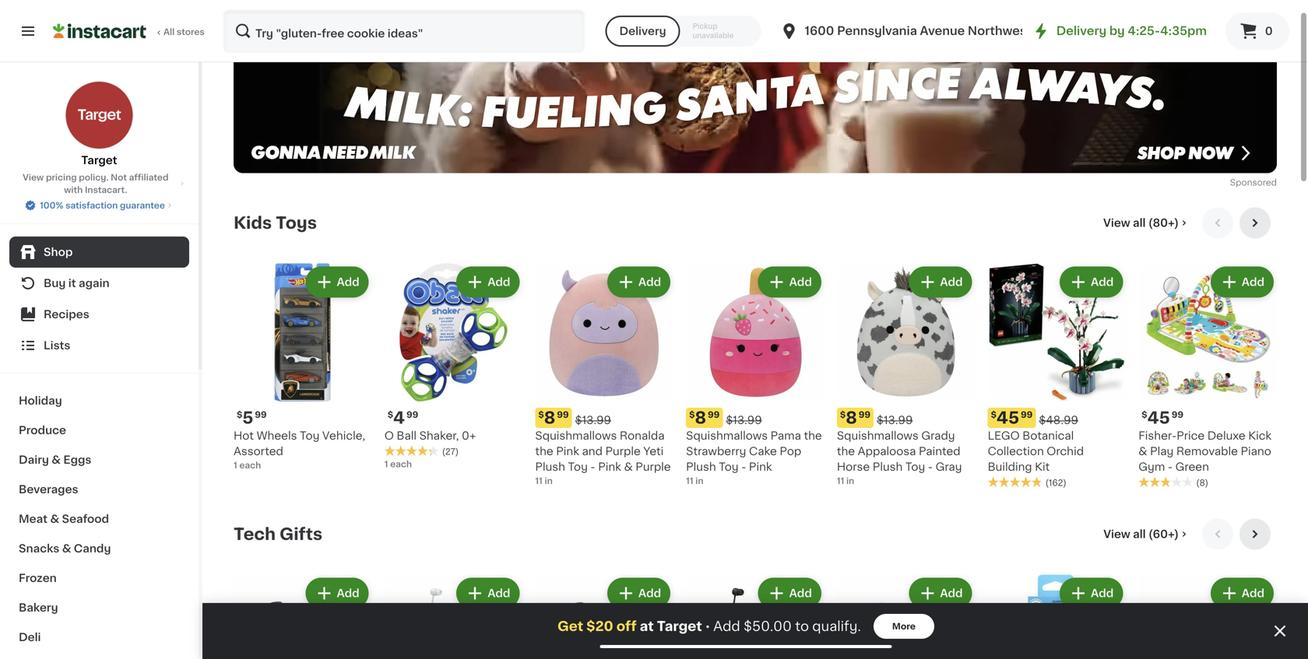 Task type: vqa. For each thing, say whether or not it's contained in the screenshot.
each in Hot Wheels Toy Vehicle, Assorted 1 each
yes



Task type: describe. For each thing, give the bounding box(es) containing it.
squishmallows for squishmallows ronalda the pink and purple yeti plush toy - pink & purple
[[536, 431, 617, 442]]

hot
[[234, 431, 254, 442]]

instacart logo image
[[53, 22, 146, 41]]

99 for 5
[[255, 411, 267, 420]]

orchid
[[1047, 447, 1085, 458]]

$50.00
[[744, 621, 792, 634]]

toy inside squishmallows pama the strawberry cake pop plush toy - pink 11 in
[[719, 462, 739, 473]]

$8.99 original price: $13.99 element for ronalda
[[536, 408, 674, 429]]

lego
[[988, 431, 1020, 442]]

(80+)
[[1149, 218, 1180, 229]]

view pricing policy. not affiliated with instacart. link
[[12, 171, 186, 196]]

4:35pm
[[1161, 25, 1208, 37]]

all stores link
[[53, 9, 206, 53]]

11 inside $ 8 99 $13.99 squishmallows ronalda the pink and purple yeti plush toy - pink & purple 11 in
[[536, 477, 543, 486]]

policy.
[[79, 173, 109, 182]]

45 for 45
[[1148, 410, 1171, 427]]

bakery
[[19, 603, 58, 614]]

99 for squishmallows grady the appaloosa painted horse plush toy - gray
[[859, 411, 871, 420]]

$ for 8
[[690, 411, 695, 420]]

horse
[[837, 462, 870, 473]]

8 for squishmallows ronalda the pink and purple yeti plush toy - pink & purple
[[544, 410, 556, 427]]

in inside squishmallows pama the strawberry cake pop plush toy - pink 11 in
[[696, 477, 704, 486]]

$13.99 for squishmallows grady the appaloosa painted horse plush toy - gray
[[877, 415, 913, 426]]

recipes link
[[9, 299, 189, 330]]

tech gifts
[[234, 527, 323, 543]]

1 $13.99 from the left
[[726, 415, 763, 426]]

8 for 8
[[695, 410, 707, 427]]

deluxe
[[1208, 431, 1246, 442]]

kids
[[234, 215, 272, 231]]

11 inside squishmallows pama the strawberry cake pop plush toy - pink 11 in
[[687, 477, 694, 486]]

4
[[394, 410, 405, 427]]

meat
[[19, 514, 48, 525]]

to
[[796, 621, 809, 634]]

lists link
[[9, 330, 189, 362]]

fisher-price deluxe kick & play removable piano gym - green
[[1139, 431, 1272, 473]]

& inside $ 8 99 $13.99 squishmallows ronalda the pink and purple yeti plush toy - pink & purple 11 in
[[624, 462, 633, 473]]

$ for 5
[[237, 411, 243, 420]]

seafood
[[62, 514, 109, 525]]

all
[[164, 28, 175, 36]]

beverages link
[[9, 475, 189, 505]]

99 for 4
[[407, 411, 419, 420]]

strawberry
[[687, 447, 747, 458]]

delivery by 4:25-4:35pm
[[1057, 25, 1208, 37]]

view all (60+) link
[[1104, 527, 1191, 543]]

buy
[[44, 278, 66, 289]]

snacks & candy
[[19, 544, 111, 555]]

& inside fisher-price deluxe kick & play removable piano gym - green
[[1139, 447, 1148, 458]]

meat & seafood link
[[9, 505, 189, 534]]

delivery for delivery by 4:25-4:35pm
[[1057, 25, 1107, 37]]

in inside $ 8 99 $13.99 squishmallows ronalda the pink and purple yeti plush toy - pink & purple 11 in
[[545, 477, 553, 486]]

deli
[[19, 633, 41, 644]]

1 horizontal spatial 1
[[385, 461, 388, 469]]

snacks
[[19, 544, 59, 555]]

$48.99
[[1040, 415, 1079, 426]]

1600 pennsylvania avenue northwest
[[805, 25, 1032, 37]]

$ 5 99
[[237, 410, 267, 427]]

the inside squishmallows pama the strawberry cake pop plush toy - pink 11 in
[[804, 431, 823, 442]]

$ for 45
[[1142, 411, 1148, 420]]

product group containing 5
[[234, 264, 372, 472]]

green
[[1176, 462, 1210, 473]]

botanical
[[1023, 431, 1075, 442]]

ball
[[397, 431, 417, 442]]

the for squishmallows ronalda the pink and purple yeti plush toy - pink & purple
[[536, 447, 554, 458]]

- inside $ 8 99 $13.99 squishmallows grady the appaloosa painted horse plush toy - gray 11 in
[[929, 462, 933, 473]]

frozen link
[[9, 564, 189, 594]]

(60+)
[[1149, 529, 1180, 540]]

100% satisfaction guarantee
[[40, 201, 165, 210]]

fisher-
[[1139, 431, 1177, 442]]

(8)
[[1197, 479, 1209, 488]]

pink inside squishmallows pama the strawberry cake pop plush toy - pink 11 in
[[749, 462, 773, 473]]

Search field
[[224, 11, 584, 51]]

collection
[[988, 447, 1045, 458]]

(162)
[[1046, 479, 1067, 488]]

view inside view pricing policy. not affiliated with instacart.
[[23, 173, 44, 182]]

produce
[[19, 425, 66, 436]]

snacks & candy link
[[9, 534, 189, 564]]

4:25-
[[1128, 25, 1161, 37]]

grady
[[922, 431, 956, 442]]

& for seafood
[[50, 514, 59, 525]]

$45.99 original price: $48.99 element
[[988, 408, 1127, 429]]

$ 4 99
[[388, 410, 419, 427]]

piano
[[1242, 447, 1272, 458]]

vehicle,
[[322, 431, 366, 442]]

gifts
[[280, 527, 323, 543]]

$20
[[587, 621, 614, 634]]

0 horizontal spatial target
[[81, 155, 117, 166]]

0
[[1266, 26, 1274, 37]]

plush inside $ 8 99 $13.99 squishmallows grady the appaloosa painted horse plush toy - gray 11 in
[[873, 462, 903, 473]]

item carousel region containing kids toys
[[234, 208, 1278, 507]]

delivery for delivery
[[620, 26, 667, 37]]

all for kids toys
[[1134, 218, 1146, 229]]

candy
[[74, 544, 111, 555]]

treatment tracker modal dialog
[[203, 604, 1309, 660]]

delivery by 4:25-4:35pm link
[[1032, 22, 1208, 41]]

by
[[1110, 25, 1126, 37]]

main content containing kids toys
[[203, 18, 1309, 660]]

removable
[[1177, 447, 1239, 458]]

1600
[[805, 25, 835, 37]]

11 inside $ 8 99 $13.99 squishmallows grady the appaloosa painted horse plush toy - gray 11 in
[[837, 477, 845, 486]]

it
[[68, 278, 76, 289]]

ronalda
[[620, 431, 665, 442]]

with
[[64, 186, 83, 194]]

tech
[[234, 527, 276, 543]]

kick
[[1249, 431, 1272, 442]]

nsored
[[1248, 178, 1278, 187]]

tech gifts link
[[234, 526, 323, 544]]

1 inside hot wheels toy vehicle, assorted 1 each
[[234, 462, 237, 470]]

$8.99 original price: $13.99 element for grady
[[837, 408, 976, 429]]

buy it again link
[[9, 268, 189, 299]]

beverages
[[19, 485, 78, 496]]

view for kids toys
[[1104, 218, 1131, 229]]



Task type: locate. For each thing, give the bounding box(es) containing it.
3 squishmallows from the left
[[837, 431, 919, 442]]

99 inside $ 8 99 $13.99 squishmallows ronalda the pink and purple yeti plush toy - pink & purple 11 in
[[557, 411, 569, 420]]

spo
[[1231, 178, 1248, 187]]

target link
[[65, 81, 134, 168]]

plush inside squishmallows pama the strawberry cake pop plush toy - pink 11 in
[[687, 462, 717, 473]]

45 for lego botanical collection orchid building kit
[[997, 410, 1020, 427]]

toy down and
[[568, 462, 588, 473]]

kit
[[1036, 462, 1050, 473]]

3 plush from the left
[[873, 462, 903, 473]]

toy down strawberry
[[719, 462, 739, 473]]

each down assorted
[[239, 462, 261, 470]]

2 horizontal spatial 8
[[846, 410, 858, 427]]

view for tech gifts
[[1104, 529, 1131, 540]]

pricing
[[46, 173, 77, 182]]

3 $13.99 from the left
[[877, 415, 913, 426]]

$8.99 original price: $13.99 element up cake at right
[[687, 408, 825, 429]]

2 horizontal spatial squishmallows
[[837, 431, 919, 442]]

all
[[1134, 218, 1146, 229], [1134, 529, 1147, 540]]

1 all from the top
[[1134, 218, 1146, 229]]

squishmallows inside squishmallows pama the strawberry cake pop plush toy - pink 11 in
[[687, 431, 768, 442]]

view all (60+)
[[1104, 529, 1180, 540]]

2 all from the top
[[1134, 529, 1147, 540]]

- inside fisher-price deluxe kick & play removable piano gym - green
[[1169, 462, 1173, 473]]

squishmallows inside $ 8 99 $13.99 squishmallows ronalda the pink and purple yeti plush toy - pink & purple 11 in
[[536, 431, 617, 442]]

2 horizontal spatial 11
[[837, 477, 845, 486]]

& for candy
[[62, 544, 71, 555]]

7 99 from the left
[[1172, 411, 1184, 420]]

yeti
[[644, 447, 664, 458]]

pink down cake at right
[[749, 462, 773, 473]]

0 horizontal spatial in
[[545, 477, 553, 486]]

each
[[390, 461, 412, 469], [239, 462, 261, 470]]

1 plush from the left
[[687, 462, 717, 473]]

cake
[[750, 447, 777, 458]]

pennsylvania
[[838, 25, 918, 37]]

building
[[988, 462, 1033, 473]]

shop link
[[9, 237, 189, 268]]

1 horizontal spatial 45
[[1148, 410, 1171, 427]]

2 squishmallows from the left
[[536, 431, 617, 442]]

o ball shaker, 0+
[[385, 431, 476, 442]]

target up policy.
[[81, 155, 117, 166]]

0 vertical spatial view
[[23, 173, 44, 182]]

$ 45 99 $48.99 lego botanical collection orchid building kit
[[988, 410, 1085, 473]]

delivery inside button
[[620, 26, 667, 37]]

1 45 from the left
[[997, 410, 1020, 427]]

produce link
[[9, 416, 189, 446]]

1 99 from the left
[[255, 411, 267, 420]]

the inside $ 8 99 $13.99 squishmallows grady the appaloosa painted horse plush toy - gray 11 in
[[837, 447, 856, 458]]

45 up lego
[[997, 410, 1020, 427]]

- inside $ 8 99 $13.99 squishmallows ronalda the pink and purple yeti plush toy - pink & purple 11 in
[[591, 462, 596, 473]]

$ inside $ 45 99
[[1142, 411, 1148, 420]]

delivery button
[[606, 16, 681, 47]]

item carousel region
[[234, 208, 1278, 507], [234, 519, 1278, 660]]

item carousel region containing tech gifts
[[234, 519, 1278, 660]]

- down strawberry
[[742, 462, 747, 473]]

purple down ronalda on the bottom of the page
[[606, 447, 641, 458]]

dairy & eggs link
[[9, 446, 189, 475]]

1 in from the left
[[696, 477, 704, 486]]

0 button
[[1226, 12, 1290, 50]]

1 each
[[385, 461, 412, 469]]

1 vertical spatial view
[[1104, 218, 1131, 229]]

main content
[[203, 18, 1309, 660]]

& left candy
[[62, 544, 71, 555]]

painted
[[919, 447, 961, 458]]

& left the eggs
[[52, 455, 61, 466]]

buy it again
[[44, 278, 110, 289]]

★★★★★
[[385, 446, 439, 457], [385, 446, 439, 457], [988, 477, 1043, 488], [988, 477, 1043, 488], [1139, 477, 1194, 488], [1139, 477, 1194, 488]]

1 horizontal spatial $8.99 original price: $13.99 element
[[687, 408, 825, 429]]

pink
[[556, 447, 580, 458], [749, 462, 773, 473], [599, 462, 622, 473]]

view left '(80+)'
[[1104, 218, 1131, 229]]

- down painted on the bottom right of the page
[[929, 462, 933, 473]]

$ for lego botanical collection orchid building kit
[[992, 411, 997, 420]]

pop
[[780, 447, 802, 458]]

pama
[[771, 431, 802, 442]]

$8.99 original price: $13.99 element
[[687, 408, 825, 429], [536, 408, 674, 429], [837, 408, 976, 429]]

2 horizontal spatial $8.99 original price: $13.99 element
[[837, 408, 976, 429]]

1 - from the left
[[742, 462, 747, 473]]

squishmallows up strawberry
[[687, 431, 768, 442]]

get $20 off at target • add $50.00 to qualify.
[[558, 621, 862, 634]]

each inside hot wheels toy vehicle, assorted 1 each
[[239, 462, 261, 470]]

1 vertical spatial purple
[[636, 462, 671, 473]]

toy right wheels
[[300, 431, 320, 442]]

all for tech gifts
[[1134, 529, 1147, 540]]

view left (60+)
[[1104, 529, 1131, 540]]

the
[[804, 431, 823, 442], [536, 447, 554, 458], [837, 447, 856, 458]]

0 horizontal spatial 8
[[544, 410, 556, 427]]

all inside "view all (80+)" link
[[1134, 218, 1146, 229]]

0 horizontal spatial pink
[[556, 447, 580, 458]]

- down and
[[591, 462, 596, 473]]

$ inside "$ 45 99 $48.99 lego botanical collection orchid building kit"
[[992, 411, 997, 420]]

5
[[243, 410, 253, 427]]

$ for squishmallows grady the appaloosa painted horse plush toy - gray
[[841, 411, 846, 420]]

1 horizontal spatial the
[[804, 431, 823, 442]]

2 horizontal spatial $13.99
[[877, 415, 913, 426]]

instacart.
[[85, 186, 127, 194]]

0 horizontal spatial delivery
[[620, 26, 667, 37]]

3 - from the left
[[929, 462, 933, 473]]

1 vertical spatial item carousel region
[[234, 519, 1278, 660]]

$ 45 99
[[1142, 410, 1184, 427]]

squishmallows up and
[[536, 431, 617, 442]]

2 8 from the left
[[544, 410, 556, 427]]

toy inside $ 8 99 $13.99 squishmallows grady the appaloosa painted horse plush toy - gray 11 in
[[906, 462, 926, 473]]

purple
[[606, 447, 641, 458], [636, 462, 671, 473]]

lists
[[44, 340, 70, 351]]

1 $8.99 original price: $13.99 element from the left
[[687, 408, 825, 429]]

target inside "treatment tracker modal" dialog
[[657, 621, 703, 634]]

stores
[[177, 28, 205, 36]]

bakery link
[[9, 594, 189, 623]]

99 for 8
[[708, 411, 720, 420]]

2 $13.99 from the left
[[575, 415, 612, 426]]

3 $8.99 original price: $13.99 element from the left
[[837, 408, 976, 429]]

satisfaction
[[66, 201, 118, 210]]

2 vertical spatial view
[[1104, 529, 1131, 540]]

view left 'pricing'
[[23, 173, 44, 182]]

1600 pennsylvania avenue northwest button
[[780, 9, 1032, 53]]

8 inside $ 8 99 $13.99 squishmallows ronalda the pink and purple yeti plush toy - pink & purple 11 in
[[544, 410, 556, 427]]

avenue
[[921, 25, 966, 37]]

8 inside $ 8 99 $13.99 squishmallows grady the appaloosa painted horse plush toy - gray 11 in
[[846, 410, 858, 427]]

& for eggs
[[52, 455, 61, 466]]

1 8 from the left
[[695, 410, 707, 427]]

11
[[687, 477, 694, 486], [536, 477, 543, 486], [837, 477, 845, 486]]

99 for squishmallows ronalda the pink and purple yeti plush toy - pink & purple
[[557, 411, 569, 420]]

$8.99 original price: $13.99 element for pop
[[687, 408, 825, 429]]

the left and
[[536, 447, 554, 458]]

3 11 from the left
[[837, 477, 845, 486]]

squishmallows inside $ 8 99 $13.99 squishmallows grady the appaloosa painted horse plush toy - gray 11 in
[[837, 431, 919, 442]]

1 horizontal spatial delivery
[[1057, 25, 1107, 37]]

2 11 from the left
[[536, 477, 543, 486]]

$ inside "$ 5 99"
[[237, 411, 243, 420]]

qualify.
[[813, 621, 862, 634]]

2 horizontal spatial the
[[837, 447, 856, 458]]

$13.99 up appaloosa
[[877, 415, 913, 426]]

2 horizontal spatial pink
[[749, 462, 773, 473]]

o
[[385, 431, 394, 442]]

1 horizontal spatial each
[[390, 461, 412, 469]]

2 $ from the left
[[388, 411, 394, 420]]

toys
[[276, 215, 317, 231]]

1 horizontal spatial in
[[696, 477, 704, 486]]

play
[[1151, 447, 1174, 458]]

$ 8 99 $13.99 squishmallows grady the appaloosa painted horse plush toy - gray 11 in
[[837, 410, 963, 486]]

99 inside "$ 5 99"
[[255, 411, 267, 420]]

1 down assorted
[[234, 462, 237, 470]]

1 vertical spatial all
[[1134, 529, 1147, 540]]

5 99 from the left
[[557, 411, 569, 420]]

1 horizontal spatial squishmallows
[[687, 431, 768, 442]]

$ inside $ 4 99
[[388, 411, 394, 420]]

0 vertical spatial target
[[81, 155, 117, 166]]

$8.99 original price: $13.99 element up and
[[536, 408, 674, 429]]

delivery
[[1057, 25, 1107, 37], [620, 26, 667, 37]]

99
[[255, 411, 267, 420], [407, 411, 419, 420], [708, 411, 720, 420], [1021, 411, 1033, 420], [557, 411, 569, 420], [859, 411, 871, 420], [1172, 411, 1184, 420]]

service type group
[[606, 16, 762, 47]]

99 inside $ 45 99
[[1172, 411, 1184, 420]]

• sponsored: milk: fueling santa since always. gonna need milk shop now image
[[234, 43, 1278, 173]]

more button
[[874, 615, 935, 640]]

1 horizontal spatial target
[[657, 621, 703, 634]]

the right pama
[[804, 431, 823, 442]]

1 item carousel region from the top
[[234, 208, 1278, 507]]

kids toys link
[[234, 214, 317, 233]]

all inside view all (60+) link
[[1134, 529, 1147, 540]]

purple down yeti
[[636, 462, 671, 473]]

appaloosa
[[858, 447, 917, 458]]

not
[[111, 173, 127, 182]]

squishmallows pama the strawberry cake pop plush toy - pink 11 in
[[687, 431, 823, 486]]

1 11 from the left
[[687, 477, 694, 486]]

1 horizontal spatial plush
[[687, 462, 717, 473]]

•
[[706, 621, 711, 633]]

toy inside hot wheels toy vehicle, assorted 1 each
[[300, 431, 320, 442]]

2 $8.99 original price: $13.99 element from the left
[[536, 408, 674, 429]]

100%
[[40, 201, 63, 210]]

100% satisfaction guarantee button
[[24, 196, 174, 212]]

1 horizontal spatial 8
[[695, 410, 707, 427]]

2 99 from the left
[[407, 411, 419, 420]]

all left (60+)
[[1134, 529, 1147, 540]]

0 vertical spatial all
[[1134, 218, 1146, 229]]

$ inside $ 8 99 $13.99 squishmallows ronalda the pink and purple yeti plush toy - pink & purple 11 in
[[539, 411, 544, 420]]

0 vertical spatial item carousel region
[[234, 208, 1278, 507]]

all left '(80+)'
[[1134, 218, 1146, 229]]

holiday link
[[9, 386, 189, 416]]

wheels
[[257, 431, 297, 442]]

0 horizontal spatial 45
[[997, 410, 1020, 427]]

squishmallows for squishmallows grady the appaloosa painted horse plush toy - gray
[[837, 431, 919, 442]]

$13.99 inside $ 8 99 $13.99 squishmallows grady the appaloosa painted horse plush toy - gray 11 in
[[877, 415, 913, 426]]

$13.99 up cake at right
[[726, 415, 763, 426]]

- down play
[[1169, 462, 1173, 473]]

assorted
[[234, 447, 284, 458]]

0 horizontal spatial each
[[239, 462, 261, 470]]

3 8 from the left
[[846, 410, 858, 427]]

off
[[617, 621, 637, 634]]

8 for squishmallows grady the appaloosa painted horse plush toy - gray
[[846, 410, 858, 427]]

gym
[[1139, 462, 1166, 473]]

99 for 45
[[1172, 411, 1184, 420]]

gray
[[936, 462, 963, 473]]

$13.99 for squishmallows ronalda the pink and purple yeti plush toy - pink & purple
[[575, 415, 612, 426]]

99 for lego botanical collection orchid building kit
[[1021, 411, 1033, 420]]

0 horizontal spatial squishmallows
[[536, 431, 617, 442]]

$13.99 up and
[[575, 415, 612, 426]]

toy inside $ 8 99 $13.99 squishmallows ronalda the pink and purple yeti plush toy - pink & purple 11 in
[[568, 462, 588, 473]]

1 squishmallows from the left
[[687, 431, 768, 442]]

guarantee
[[120, 201, 165, 210]]

squishmallows
[[687, 431, 768, 442], [536, 431, 617, 442], [837, 431, 919, 442]]

2 horizontal spatial plush
[[873, 462, 903, 473]]

again
[[79, 278, 110, 289]]

more
[[893, 623, 916, 631]]

$ for 4
[[388, 411, 394, 420]]

0+
[[462, 431, 476, 442]]

99 inside $ 4 99
[[407, 411, 419, 420]]

squishmallows up appaloosa
[[837, 431, 919, 442]]

3 99 from the left
[[708, 411, 720, 420]]

meat & seafood
[[19, 514, 109, 525]]

$ inside $ 8 99 $13.99 squishmallows grady the appaloosa painted horse plush toy - gray 11 in
[[841, 411, 846, 420]]

& up gym
[[1139, 447, 1148, 458]]

5 $ from the left
[[539, 411, 544, 420]]

$13.99
[[726, 415, 763, 426], [575, 415, 612, 426], [877, 415, 913, 426]]

0 horizontal spatial the
[[536, 447, 554, 458]]

8
[[695, 410, 707, 427], [544, 410, 556, 427], [846, 410, 858, 427]]

(27)
[[442, 448, 459, 457]]

& down ronalda on the bottom of the page
[[624, 462, 633, 473]]

- inside squishmallows pama the strawberry cake pop plush toy - pink 11 in
[[742, 462, 747, 473]]

2 plush from the left
[[536, 462, 566, 473]]

2 horizontal spatial in
[[847, 477, 855, 486]]

plush inside $ 8 99 $13.99 squishmallows ronalda the pink and purple yeti plush toy - pink & purple 11 in
[[536, 462, 566, 473]]

$8.99 original price: $13.99 element up grady
[[837, 408, 976, 429]]

at
[[640, 621, 654, 634]]

& right meat
[[50, 514, 59, 525]]

6 $ from the left
[[841, 411, 846, 420]]

99 inside "$ 45 99 $48.99 lego botanical collection orchid building kit"
[[1021, 411, 1033, 420]]

target left •
[[657, 621, 703, 634]]

45
[[997, 410, 1020, 427], [1148, 410, 1171, 427]]

pink down and
[[599, 462, 622, 473]]

99 inside $ 8 99 $13.99 squishmallows grady the appaloosa painted horse plush toy - gray 11 in
[[859, 411, 871, 420]]

plush
[[687, 462, 717, 473], [536, 462, 566, 473], [873, 462, 903, 473]]

get
[[558, 621, 584, 634]]

1 horizontal spatial $13.99
[[726, 415, 763, 426]]

2 - from the left
[[591, 462, 596, 473]]

1 down o
[[385, 461, 388, 469]]

toy down painted on the bottom right of the page
[[906, 462, 926, 473]]

45 inside "$ 45 99 $48.99 lego botanical collection orchid building kit"
[[997, 410, 1020, 427]]

affiliated
[[129, 173, 169, 182]]

1 vertical spatial target
[[657, 621, 703, 634]]

target logo image
[[65, 81, 134, 150]]

pink left and
[[556, 447, 580, 458]]

1 $ from the left
[[237, 411, 243, 420]]

99 inside $ 8 99
[[708, 411, 720, 420]]

in inside $ 8 99 $13.99 squishmallows grady the appaloosa painted horse plush toy - gray 11 in
[[847, 477, 855, 486]]

the up horse
[[837, 447, 856, 458]]

each down ball
[[390, 461, 412, 469]]

4 $ from the left
[[992, 411, 997, 420]]

0 vertical spatial purple
[[606, 447, 641, 458]]

3 in from the left
[[847, 477, 855, 486]]

holiday
[[19, 396, 62, 407]]

the for squishmallows grady the appaloosa painted horse plush toy - gray
[[837, 447, 856, 458]]

4 - from the left
[[1169, 462, 1173, 473]]

product group containing 4
[[385, 264, 523, 471]]

the inside $ 8 99 $13.99 squishmallows ronalda the pink and purple yeti plush toy - pink & purple 11 in
[[536, 447, 554, 458]]

dairy & eggs
[[19, 455, 91, 466]]

view all (80+) link
[[1104, 215, 1191, 231]]

1 horizontal spatial pink
[[599, 462, 622, 473]]

6 99 from the left
[[859, 411, 871, 420]]

$13.99 inside $ 8 99 $13.99 squishmallows ronalda the pink and purple yeti plush toy - pink & purple 11 in
[[575, 415, 612, 426]]

1 horizontal spatial 11
[[687, 477, 694, 486]]

northwest
[[968, 25, 1032, 37]]

None search field
[[223, 9, 586, 53]]

0 horizontal spatial 11
[[536, 477, 543, 486]]

4 99 from the left
[[1021, 411, 1033, 420]]

2 item carousel region from the top
[[234, 519, 1278, 660]]

product group
[[234, 264, 372, 472], [385, 264, 523, 471], [536, 264, 674, 488], [687, 264, 825, 488], [837, 264, 976, 488], [988, 264, 1127, 490], [1139, 264, 1278, 490], [234, 575, 372, 660], [385, 575, 523, 660], [536, 575, 674, 660], [687, 575, 825, 660], [837, 575, 976, 660], [988, 575, 1127, 660], [1139, 575, 1278, 660]]

$ for squishmallows ronalda the pink and purple yeti plush toy - pink & purple
[[539, 411, 544, 420]]

45 up fisher-
[[1148, 410, 1171, 427]]

3 $ from the left
[[690, 411, 695, 420]]

2 in from the left
[[545, 477, 553, 486]]

0 horizontal spatial 1
[[234, 462, 237, 470]]

add inside "treatment tracker modal" dialog
[[714, 621, 741, 634]]

2 45 from the left
[[1148, 410, 1171, 427]]

7 $ from the left
[[1142, 411, 1148, 420]]

0 horizontal spatial plush
[[536, 462, 566, 473]]

0 horizontal spatial $8.99 original price: $13.99 element
[[536, 408, 674, 429]]

0 horizontal spatial $13.99
[[575, 415, 612, 426]]

kids toys
[[234, 215, 317, 231]]

dairy
[[19, 455, 49, 466]]

$ inside $ 8 99
[[690, 411, 695, 420]]

$ 8 99 $13.99 squishmallows ronalda the pink and purple yeti plush toy - pink & purple 11 in
[[536, 410, 671, 486]]



